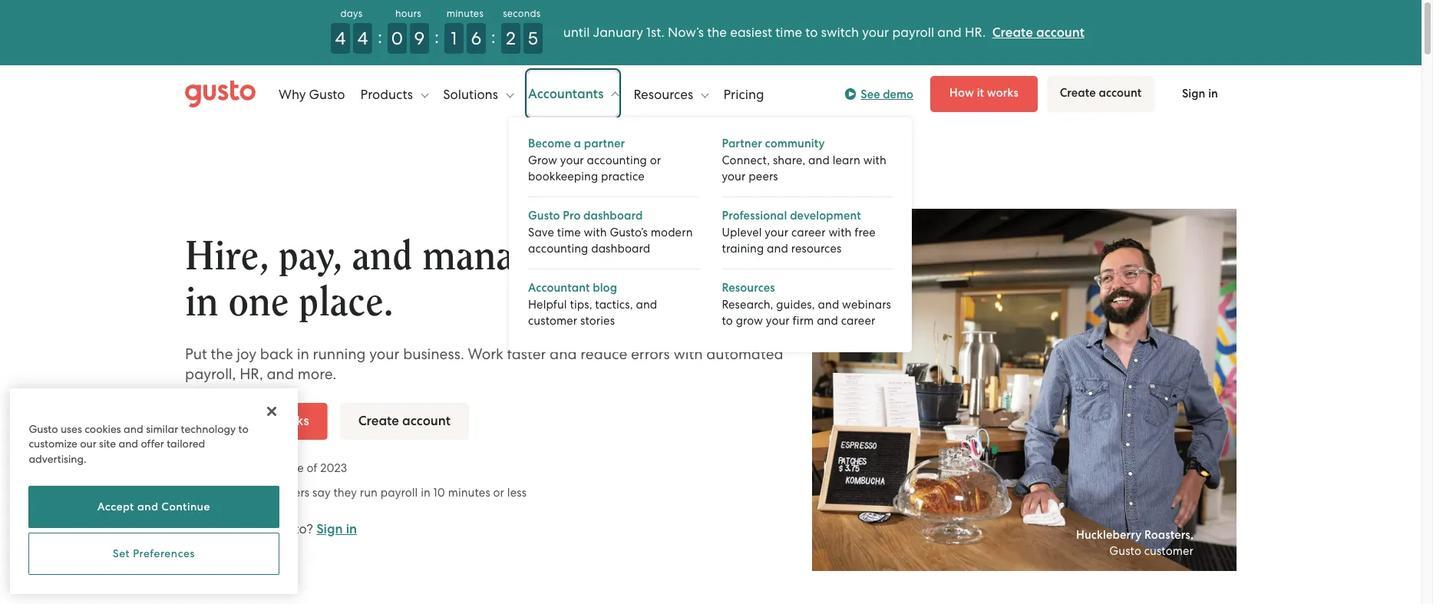 Task type: locate. For each thing, give the bounding box(es) containing it.
your right switch
[[862, 25, 889, 40]]

works inside "link"
[[273, 413, 309, 429]]

team
[[648, 236, 730, 277]]

uses
[[61, 423, 82, 435]]

2 horizontal spatial :
[[491, 26, 496, 48]]

why gusto link
[[279, 71, 345, 117]]

your down guides,
[[766, 314, 790, 327]]

resources
[[791, 241, 842, 255]]

resources up 'research,'
[[722, 281, 775, 294]]

your inside until january 1st. now's the easiest time to switch your payroll and hr. create account
[[862, 25, 889, 40]]

to right 'technology'
[[238, 423, 249, 435]]

or down resources dropdown button
[[650, 153, 661, 167]]

seconds
[[503, 8, 541, 19]]

sign in link
[[1164, 77, 1237, 111], [316, 521, 357, 537]]

1 vertical spatial of
[[232, 486, 243, 499]]

place.
[[299, 282, 393, 323]]

how it works link
[[930, 76, 1038, 112]]

guides,
[[776, 297, 815, 311]]

minutes right the "10"
[[448, 486, 490, 499]]

with right the learn
[[863, 153, 887, 167]]

your down professional
[[765, 225, 789, 239]]

0 vertical spatial works
[[987, 86, 1019, 100]]

with inside put the joy back in running your business. work faster and reduce errors with automated payroll, hr, and more.
[[674, 345, 703, 363]]

0 vertical spatial to
[[806, 25, 818, 40]]

: for 4
[[378, 26, 382, 48]]

why gusto
[[279, 86, 345, 102]]

: left the 1
[[434, 26, 439, 48]]

0 vertical spatial how
[[950, 86, 974, 100]]

4
[[335, 28, 346, 49], [357, 28, 368, 49], [246, 486, 252, 499]]

and inside hire, pay, and manage your team all in one place.
[[352, 236, 412, 277]]

0 vertical spatial dashboard
[[583, 208, 643, 222]]

customer inside huckleberry roasters, gusto customer
[[1144, 544, 1194, 558]]

works inside main element
[[987, 86, 1019, 100]]

1 vertical spatial customer
[[1144, 544, 1194, 558]]

already using gusto? sign in
[[185, 521, 357, 537]]

with right errors
[[674, 345, 703, 363]]

payroll left hr.
[[892, 25, 934, 40]]

3 : from the left
[[491, 26, 496, 48]]

0
[[391, 28, 403, 49]]

accounting down 'save'
[[528, 241, 588, 255]]

offer
[[141, 438, 164, 450]]

create account link
[[992, 25, 1085, 41], [1047, 76, 1155, 112], [340, 403, 469, 440]]

payroll
[[892, 25, 934, 40], [381, 486, 418, 499]]

your inside resources research, guides, and webinars to grow your firm and career
[[766, 314, 790, 327]]

2 vertical spatial account
[[402, 413, 451, 429]]

0 vertical spatial account
[[1036, 25, 1085, 41]]

or
[[650, 153, 661, 167], [493, 486, 504, 499]]

1 vertical spatial career
[[841, 314, 875, 327]]

gusto
[[309, 86, 345, 102], [528, 208, 560, 222], [234, 413, 270, 429], [29, 423, 58, 435], [1110, 544, 1141, 558]]

0 horizontal spatial career
[[791, 225, 826, 239]]

1 vertical spatial works
[[273, 413, 309, 429]]

gusto up customize
[[29, 423, 58, 435]]

:
[[378, 26, 382, 48], [434, 26, 439, 48], [491, 26, 496, 48]]

career up resources
[[791, 225, 826, 239]]

0 horizontal spatial the
[[211, 345, 233, 363]]

less
[[507, 486, 527, 499]]

huckleberry
[[1076, 528, 1142, 542]]

in inside hire, pay, and manage your team all in one place.
[[185, 282, 218, 323]]

2 vertical spatial to
[[238, 423, 249, 435]]

minutes up '6'
[[447, 8, 484, 19]]

community
[[765, 136, 825, 150]]

they
[[333, 486, 357, 499]]

how inside main element
[[950, 86, 974, 100]]

the right now's
[[707, 25, 727, 40]]

1 horizontal spatial sign in link
[[1164, 77, 1237, 111]]

1 vertical spatial create account
[[358, 413, 451, 429]]

professional
[[722, 208, 787, 222]]

accounting
[[587, 153, 647, 167], [528, 241, 588, 255]]

0 horizontal spatial create account
[[358, 413, 451, 429]]

your up blog
[[562, 236, 638, 277]]

business.
[[403, 345, 464, 363]]

gusto inside gusto uses cookies and similar technology to customize our site and offer tailored advertising.
[[29, 423, 58, 435]]

2 horizontal spatial to
[[806, 25, 818, 40]]

1 vertical spatial how
[[203, 413, 231, 429]]

0 vertical spatial of
[[307, 461, 317, 475]]

: left the 2
[[491, 26, 496, 48]]

and inside accountant blog helpful tips, tactics, and customer stories
[[636, 297, 657, 311]]

1 horizontal spatial create account
[[1060, 86, 1142, 100]]

1 horizontal spatial resources
[[722, 281, 775, 294]]

0 vertical spatial minutes
[[447, 8, 484, 19]]

0 horizontal spatial or
[[493, 486, 504, 499]]

0 vertical spatial accounting
[[587, 153, 647, 167]]

online payroll services, hr, and benefits | gusto image
[[185, 80, 256, 108]]

the inside put the joy back in running your business. work faster and reduce errors with automated payroll, hr, and more.
[[211, 345, 233, 363]]

tactics,
[[595, 297, 633, 311]]

dashboard up gusto's
[[583, 208, 643, 222]]

and right guides,
[[818, 297, 839, 311]]

solutions
[[443, 86, 501, 102]]

2 horizontal spatial create
[[1060, 86, 1096, 100]]

1 vertical spatial resources
[[722, 281, 775, 294]]

how
[[950, 86, 974, 100], [203, 413, 231, 429]]

your
[[862, 25, 889, 40], [560, 153, 584, 167], [722, 169, 746, 183], [765, 225, 789, 239], [562, 236, 638, 277], [766, 314, 790, 327], [369, 345, 400, 363]]

1 horizontal spatial :
[[434, 26, 439, 48]]

and left the learn
[[808, 153, 830, 167]]

or inside become a partner grow your accounting or bookkeeping practice
[[650, 153, 661, 167]]

with inside gusto pro dashboard save time with gusto's modern accounting dashboard
[[584, 225, 607, 239]]

1 horizontal spatial career
[[841, 314, 875, 327]]

dashboard down gusto's
[[591, 241, 650, 255]]

0 vertical spatial or
[[650, 153, 661, 167]]

1 horizontal spatial time
[[775, 25, 802, 40]]

and up place.
[[352, 236, 412, 277]]

1 horizontal spatial of
[[307, 461, 317, 475]]

1 horizontal spatial to
[[722, 314, 733, 327]]

learn
[[833, 153, 861, 167]]

sign
[[1182, 87, 1206, 101], [316, 521, 343, 537]]

2 vertical spatial create
[[358, 413, 399, 429]]

works right it
[[987, 86, 1019, 100]]

say
[[312, 486, 331, 499]]

joy
[[237, 345, 257, 363]]

days
[[340, 8, 363, 19]]

career down webinars
[[841, 314, 875, 327]]

1 horizontal spatial how
[[950, 86, 974, 100]]

and right tactics,
[[636, 297, 657, 311]]

or left less
[[493, 486, 504, 499]]

1 vertical spatial account
[[1099, 86, 1142, 100]]

share,
[[773, 153, 806, 167]]

payroll inside until january 1st. now's the easiest time to switch your payroll and hr. create account
[[892, 25, 934, 40]]

0 horizontal spatial :
[[378, 26, 382, 48]]

0 horizontal spatial create
[[358, 413, 399, 429]]

2 : from the left
[[434, 26, 439, 48]]

1 vertical spatial accounting
[[528, 241, 588, 255]]

1 horizontal spatial account
[[1036, 25, 1085, 41]]

to left switch
[[806, 25, 818, 40]]

resources for resources
[[634, 86, 697, 102]]

sign inside main element
[[1182, 87, 1206, 101]]

0 horizontal spatial time
[[557, 225, 581, 239]]

how inside "link"
[[203, 413, 231, 429]]

career
[[791, 225, 826, 239], [841, 314, 875, 327]]

account
[[1036, 25, 1085, 41], [1099, 86, 1142, 100], [402, 413, 451, 429]]

0 horizontal spatial payroll
[[381, 486, 418, 499]]

errors
[[631, 345, 670, 363]]

your inside partner community connect, share, and learn with your peers
[[722, 169, 746, 183]]

0 horizontal spatial customer
[[528, 314, 578, 327]]

gusto down huckleberry at the bottom right of the page
[[1110, 544, 1141, 558]]

see demo link
[[844, 85, 914, 103]]

works up software
[[273, 413, 309, 429]]

1 vertical spatial sign
[[316, 521, 343, 537]]

how left it
[[950, 86, 974, 100]]

advertising.
[[29, 453, 86, 465]]

to
[[806, 25, 818, 40], [722, 314, 733, 327], [238, 423, 249, 435]]

0 vertical spatial sign
[[1182, 87, 1206, 101]]

in
[[1208, 87, 1218, 101], [185, 282, 218, 323], [297, 345, 309, 363], [421, 486, 431, 499], [346, 521, 357, 537]]

of
[[307, 461, 317, 475], [232, 486, 243, 499]]

development
[[790, 208, 861, 222]]

and right firm
[[817, 314, 838, 327]]

1 horizontal spatial sign
[[1182, 87, 1206, 101]]

0 vertical spatial the
[[707, 25, 727, 40]]

connect,
[[722, 153, 770, 167]]

and left hr.
[[938, 25, 962, 40]]

1 : from the left
[[378, 26, 382, 48]]

0 vertical spatial payroll
[[892, 25, 934, 40]]

your inside "professional development uplevel your career with free training and resources"
[[765, 225, 789, 239]]

0 vertical spatial create account
[[1060, 86, 1142, 100]]

gusto image image
[[812, 209, 1237, 571]]

of right out
[[232, 486, 243, 499]]

#1
[[202, 461, 213, 475]]

your down the connect,
[[722, 169, 746, 183]]

1 vertical spatial to
[[722, 314, 733, 327]]

: for 9
[[434, 26, 439, 48]]

set
[[113, 548, 130, 560]]

to left grow
[[722, 314, 733, 327]]

1 horizontal spatial works
[[987, 86, 1019, 100]]

firm
[[793, 314, 814, 327]]

career inside resources research, guides, and webinars to grow your firm and career
[[841, 314, 875, 327]]

1 vertical spatial create account link
[[1047, 76, 1155, 112]]

continue
[[162, 501, 210, 513]]

the up payroll,
[[211, 345, 233, 363]]

0 vertical spatial time
[[775, 25, 802, 40]]

gusto up 'save'
[[528, 208, 560, 222]]

resources for resources research, guides, and webinars to grow your firm and career
[[722, 281, 775, 294]]

1 horizontal spatial create
[[992, 25, 1033, 41]]

with down development at the top right
[[829, 225, 852, 239]]

0 horizontal spatial of
[[232, 486, 243, 499]]

0 horizontal spatial account
[[402, 413, 451, 429]]

1 vertical spatial create
[[1060, 86, 1096, 100]]

accountant
[[528, 281, 590, 294]]

2 horizontal spatial account
[[1099, 86, 1142, 100]]

3 out of 4 customers say they run payroll in 10 minutes or less
[[199, 486, 527, 499]]

customer down roasters, on the right bottom of the page
[[1144, 544, 1194, 558]]

0 horizontal spatial to
[[238, 423, 249, 435]]

gusto right why
[[309, 86, 345, 102]]

put
[[185, 345, 207, 363]]

0 vertical spatial career
[[791, 225, 826, 239]]

your down "a"
[[560, 153, 584, 167]]

0 horizontal spatial works
[[273, 413, 309, 429]]

0 horizontal spatial how
[[203, 413, 231, 429]]

0 vertical spatial customer
[[528, 314, 578, 327]]

and right accept
[[137, 501, 159, 513]]

technology
[[181, 423, 236, 435]]

payroll right run
[[381, 486, 418, 499]]

more.
[[298, 365, 337, 383]]

of left the 2023
[[307, 461, 317, 475]]

how up tailored
[[203, 413, 231, 429]]

blog
[[593, 281, 617, 294]]

1st.
[[646, 25, 665, 40]]

your inside put the joy back in running your business. work faster and reduce errors with automated payroll, hr, and more.
[[369, 345, 400, 363]]

1 vertical spatial time
[[557, 225, 581, 239]]

1 horizontal spatial or
[[650, 153, 661, 167]]

accounting up practice
[[587, 153, 647, 167]]

become
[[528, 136, 571, 150]]

with left gusto's
[[584, 225, 607, 239]]

1 horizontal spatial payroll
[[892, 25, 934, 40]]

solutions button
[[443, 71, 514, 117]]

resources inside dropdown button
[[634, 86, 697, 102]]

bookkeeping
[[528, 169, 598, 183]]

customer down helpful
[[528, 314, 578, 327]]

huckleberry roasters, gusto customer
[[1076, 528, 1194, 558]]

and inside partner community connect, share, and learn with your peers
[[808, 153, 830, 167]]

to inside gusto uses cookies and similar technology to customize our site and offer tailored advertising.
[[238, 423, 249, 435]]

: left 0
[[378, 26, 382, 48]]

your right running
[[369, 345, 400, 363]]

0 vertical spatial sign in link
[[1164, 77, 1237, 111]]

with
[[863, 153, 887, 167], [584, 225, 607, 239], [829, 225, 852, 239], [674, 345, 703, 363]]

and right training
[[767, 241, 788, 255]]

how for how it works
[[950, 86, 974, 100]]

1 horizontal spatial customer
[[1144, 544, 1194, 558]]

create account
[[1060, 86, 1142, 100], [358, 413, 451, 429]]

resources inside resources research, guides, and webinars to grow your firm and career
[[722, 281, 775, 294]]

1 vertical spatial the
[[211, 345, 233, 363]]

and
[[938, 25, 962, 40], [808, 153, 830, 167], [352, 236, 412, 277], [767, 241, 788, 255], [636, 297, 657, 311], [818, 297, 839, 311], [817, 314, 838, 327], [550, 345, 577, 363], [267, 365, 294, 383], [124, 423, 143, 435], [119, 438, 138, 450], [137, 501, 159, 513]]

one
[[228, 282, 289, 323]]

practice
[[601, 169, 645, 183]]

accountant blog helpful tips, tactics, and customer stories
[[528, 281, 657, 327]]

resources down 1st.
[[634, 86, 697, 102]]

0 horizontal spatial sign in link
[[316, 521, 357, 537]]

now's
[[668, 25, 704, 40]]

: for 6
[[491, 26, 496, 48]]

see
[[861, 87, 880, 101]]

0 vertical spatial resources
[[634, 86, 697, 102]]

time down pro
[[557, 225, 581, 239]]

time right the easiest
[[775, 25, 802, 40]]

gusto down 'hr,'
[[234, 413, 270, 429]]

customize
[[29, 438, 77, 450]]

1 vertical spatial sign in link
[[316, 521, 357, 537]]

0 horizontal spatial resources
[[634, 86, 697, 102]]

1
[[451, 28, 457, 49]]

1 horizontal spatial the
[[707, 25, 727, 40]]



Task type: vqa. For each thing, say whether or not it's contained in the screenshot.
"payroll" inside Hire, pay, and manage your team all in one place. main content
no



Task type: describe. For each thing, give the bounding box(es) containing it.
and inside until january 1st. now's the easiest time to switch your payroll and hr. create account
[[938, 25, 962, 40]]

gusto pro dashboard save time with gusto's modern accounting dashboard
[[528, 208, 693, 255]]

6
[[471, 28, 482, 49]]

how it works
[[950, 86, 1019, 100]]

pay,
[[279, 236, 342, 277]]

customer inside accountant blog helpful tips, tactics, and customer stories
[[528, 314, 578, 327]]

automated
[[706, 345, 783, 363]]

how for how gusto works
[[203, 413, 231, 429]]

9
[[414, 28, 425, 49]]

out
[[211, 486, 229, 499]]

and up offer
[[124, 423, 143, 435]]

accept and continue
[[97, 501, 210, 513]]

hr,
[[240, 365, 263, 383]]

a
[[574, 136, 581, 150]]

to inside until january 1st. now's the easiest time to switch your payroll and hr. create account
[[806, 25, 818, 40]]

hr.
[[965, 25, 986, 40]]

reduce
[[581, 345, 627, 363]]

accountants button
[[528, 71, 619, 117]]

webinars
[[842, 297, 891, 311]]

with inside "professional development uplevel your career with free training and resources"
[[829, 225, 852, 239]]

accept and continue button
[[29, 486, 279, 528]]

tips,
[[570, 297, 592, 311]]

gusto's
[[610, 225, 648, 239]]

roasters,
[[1145, 528, 1194, 542]]

set preferences
[[113, 548, 195, 560]]

january
[[593, 25, 643, 40]]

create inside main element
[[1060, 86, 1096, 100]]

your inside become a partner grow your accounting or bookkeeping practice
[[560, 153, 584, 167]]

and right site
[[119, 438, 138, 450]]

easiest
[[730, 25, 772, 40]]

pro
[[563, 208, 581, 222]]

peers
[[749, 169, 778, 183]]

manage
[[422, 236, 552, 277]]

back
[[260, 345, 293, 363]]

our
[[80, 438, 96, 450]]

already
[[185, 521, 232, 536]]

customers
[[255, 486, 310, 499]]

become a partner grow your accounting or bookkeeping practice
[[528, 136, 661, 183]]

0 vertical spatial create account link
[[992, 25, 1085, 41]]

to inside resources research, guides, and webinars to grow your firm and career
[[722, 314, 733, 327]]

put the joy back in running your business. work faster and reduce errors with automated payroll, hr, and more.
[[185, 345, 783, 383]]

helpful
[[528, 297, 567, 311]]

grow
[[528, 153, 557, 167]]

create account inside main element
[[1060, 86, 1142, 100]]

works for how gusto works
[[273, 413, 309, 429]]

how gusto works link
[[185, 403, 328, 440]]

accounting inside gusto pro dashboard save time with gusto's modern accounting dashboard
[[528, 241, 588, 255]]

professional development uplevel your career with free training and resources
[[722, 208, 876, 255]]

training
[[722, 241, 764, 255]]

demo
[[883, 87, 914, 101]]

1 vertical spatial payroll
[[381, 486, 418, 499]]

set preferences button
[[29, 533, 279, 575]]

see demo
[[861, 87, 914, 101]]

partner
[[722, 136, 762, 150]]

and right faster
[[550, 345, 577, 363]]

time inside until january 1st. now's the easiest time to switch your payroll and hr. create account
[[775, 25, 802, 40]]

hire,
[[185, 236, 269, 277]]

products
[[360, 86, 416, 102]]

10
[[433, 486, 445, 499]]

0 horizontal spatial sign
[[316, 521, 343, 537]]

1 vertical spatial or
[[493, 486, 504, 499]]

your inside hire, pay, and manage your team all in one place.
[[562, 236, 638, 277]]

gusto inside "link"
[[234, 413, 270, 429]]

1 horizontal spatial 4
[[335, 28, 346, 49]]

grow
[[736, 314, 763, 327]]

in inside put the joy back in running your business. work faster and reduce errors with automated payroll, hr, and more.
[[297, 345, 309, 363]]

2 horizontal spatial 4
[[357, 28, 368, 49]]

switch
[[821, 25, 859, 40]]

#1 payroll software of 2023
[[199, 461, 347, 475]]

and down 'back'
[[267, 365, 294, 383]]

and inside button
[[137, 501, 159, 513]]

main element
[[185, 71, 1237, 352]]

how gusto works
[[203, 413, 309, 429]]

payroll,
[[185, 365, 236, 383]]

partner
[[584, 136, 625, 150]]

until january 1st. now's the easiest time to switch your payroll and hr. create account
[[563, 25, 1085, 41]]

1 vertical spatial dashboard
[[591, 241, 650, 255]]

payroll
[[216, 461, 252, 475]]

accountants
[[528, 86, 607, 102]]

work
[[468, 345, 503, 363]]

modern
[[651, 225, 693, 239]]

works for how it works
[[987, 86, 1019, 100]]

0 horizontal spatial 4
[[246, 486, 252, 499]]

accounting inside become a partner grow your accounting or bookkeeping practice
[[587, 153, 647, 167]]

software
[[255, 461, 304, 475]]

2023
[[320, 461, 347, 475]]

preferences
[[133, 548, 195, 560]]

hours
[[395, 8, 421, 19]]

save
[[528, 225, 554, 239]]

1 vertical spatial minutes
[[448, 486, 490, 499]]

free
[[855, 225, 876, 239]]

tailored
[[167, 438, 205, 450]]

why
[[279, 86, 306, 102]]

hire, pay, and manage your team all in one place.
[[185, 236, 780, 323]]

gusto inside huckleberry roasters, gusto customer
[[1110, 544, 1141, 558]]

tiny image
[[849, 91, 854, 97]]

3
[[202, 486, 208, 499]]

time inside gusto pro dashboard save time with gusto's modern accounting dashboard
[[557, 225, 581, 239]]

using
[[235, 521, 268, 536]]

the inside until january 1st. now's the easiest time to switch your payroll and hr. create account
[[707, 25, 727, 40]]

all
[[740, 236, 780, 277]]

2 vertical spatial create account link
[[340, 403, 469, 440]]

site
[[99, 438, 116, 450]]

0 vertical spatial create
[[992, 25, 1033, 41]]

resources button
[[634, 71, 709, 117]]

career inside "professional development uplevel your career with free training and resources"
[[791, 225, 826, 239]]

partner community connect, share, and learn with your peers
[[722, 136, 887, 183]]

with inside partner community connect, share, and learn with your peers
[[863, 153, 887, 167]]

and inside "professional development uplevel your career with free training and resources"
[[767, 241, 788, 255]]

2
[[506, 28, 516, 49]]

similar
[[146, 423, 178, 435]]

gusto inside gusto pro dashboard save time with gusto's modern accounting dashboard
[[528, 208, 560, 222]]

5
[[528, 28, 538, 49]]

account inside main element
[[1099, 86, 1142, 100]]

until
[[563, 25, 590, 40]]



